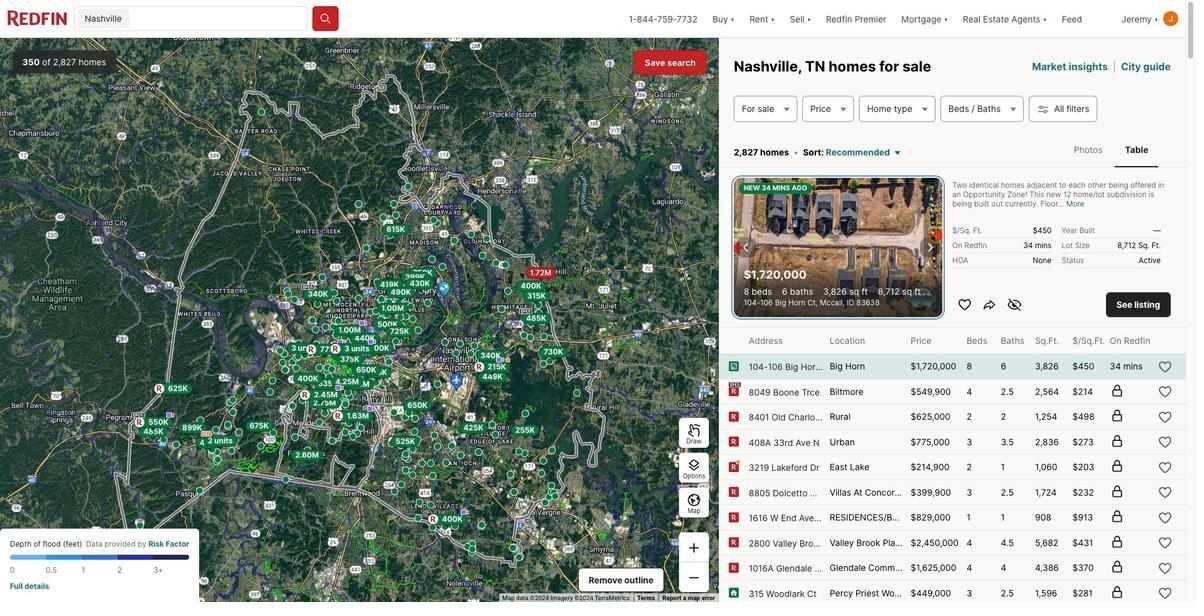 Task type: describe. For each thing, give the bounding box(es) containing it.
next image
[[923, 240, 938, 255]]

toggle search results table view tab
[[1115, 134, 1159, 165]]

toggle search results photos view tab
[[1064, 134, 1113, 165]]

previous image
[[739, 240, 754, 255]]

google image
[[3, 586, 44, 603]]

map region
[[0, 17, 792, 603]]



Task type: locate. For each thing, give the bounding box(es) containing it.
user photo image
[[1164, 11, 1179, 26]]

None search field
[[132, 7, 307, 32]]

submit search image
[[319, 12, 332, 25]]

badge image
[[735, 459, 741, 466]]

tab list
[[1052, 132, 1171, 168]]



Task type: vqa. For each thing, say whether or not it's contained in the screenshot.
Policy
no



